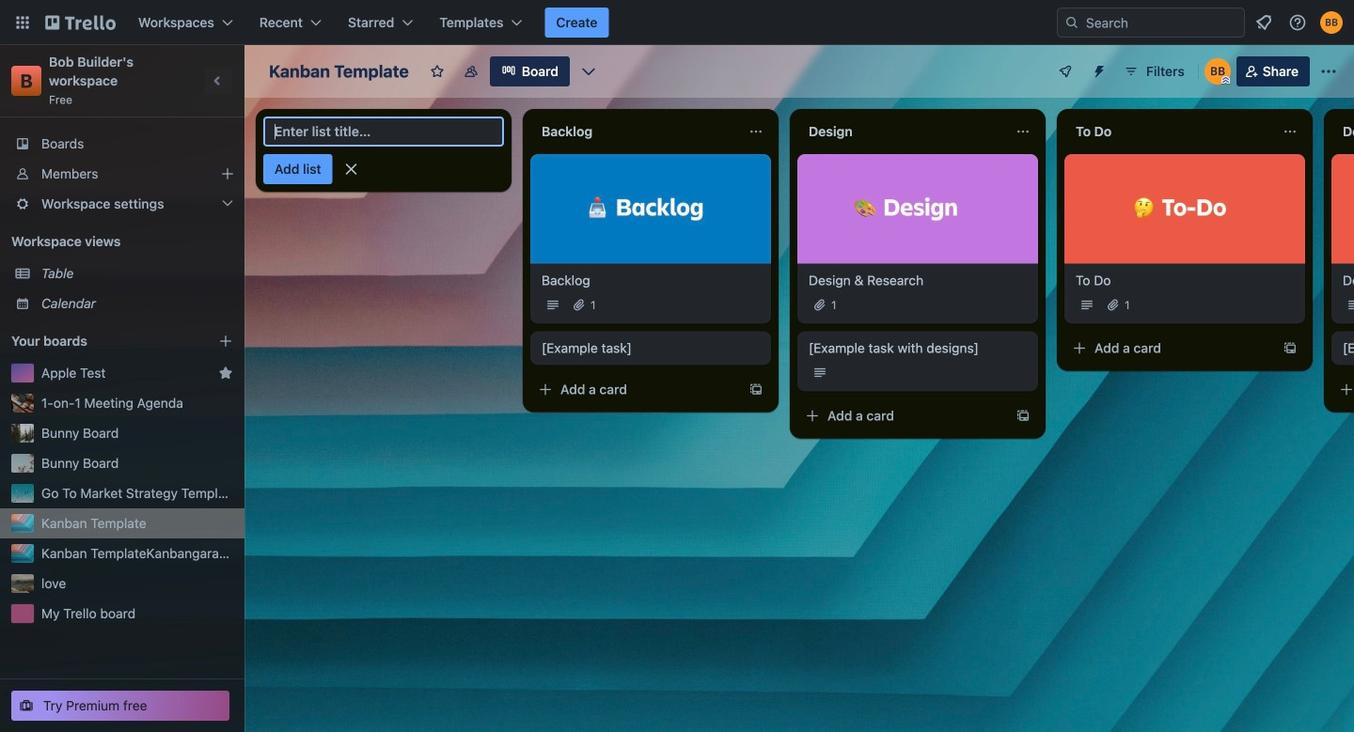 Task type: vqa. For each thing, say whether or not it's contained in the screenshot.
first Nacho
no



Task type: locate. For each thing, give the bounding box(es) containing it.
cancel list editing image
[[342, 160, 361, 179]]

None text field
[[1332, 117, 1354, 147]]

1 vertical spatial bob builder (bobbuilder40) image
[[1205, 58, 1231, 85]]

create from template… image
[[1016, 409, 1031, 424]]

1 horizontal spatial create from template… image
[[1283, 341, 1298, 356]]

0 notifications image
[[1253, 11, 1275, 34]]

open information menu image
[[1289, 13, 1307, 32]]

bob builder (bobbuilder40) image down search field
[[1205, 58, 1231, 85]]

star or unstar board image
[[430, 64, 445, 79]]

bob builder (bobbuilder40) image
[[1320, 11, 1343, 34], [1205, 58, 1231, 85]]

0 vertical spatial bob builder (bobbuilder40) image
[[1320, 11, 1343, 34]]

your boards with 9 items element
[[11, 330, 190, 353]]

back to home image
[[45, 8, 116, 38]]

Board name text field
[[260, 56, 418, 87]]

None text field
[[530, 117, 741, 147], [798, 117, 1008, 147], [1065, 117, 1275, 147], [530, 117, 741, 147], [798, 117, 1008, 147], [1065, 117, 1275, 147]]

automation image
[[1084, 56, 1111, 83]]

bob builder (bobbuilder40) image right the open information menu icon
[[1320, 11, 1343, 34]]

1 vertical spatial create from template… image
[[749, 382, 764, 397]]

Enter list title… text field
[[263, 117, 504, 147]]

1 horizontal spatial bob builder (bobbuilder40) image
[[1320, 11, 1343, 34]]

create from template… image
[[1283, 341, 1298, 356], [749, 382, 764, 397]]



Task type: describe. For each thing, give the bounding box(es) containing it.
primary element
[[0, 0, 1354, 45]]

workspace navigation collapse icon image
[[205, 68, 231, 94]]

starred icon image
[[218, 366, 233, 381]]

add board image
[[218, 334, 233, 349]]

0 horizontal spatial create from template… image
[[749, 382, 764, 397]]

0 horizontal spatial bob builder (bobbuilder40) image
[[1205, 58, 1231, 85]]

search image
[[1065, 15, 1080, 30]]

show menu image
[[1320, 62, 1338, 81]]

customize views image
[[579, 62, 598, 81]]

this member is an admin of this board. image
[[1222, 76, 1230, 85]]

Search field
[[1080, 9, 1244, 36]]

power ups image
[[1058, 64, 1073, 79]]

workspace visible image
[[464, 64, 479, 79]]

0 vertical spatial create from template… image
[[1283, 341, 1298, 356]]



